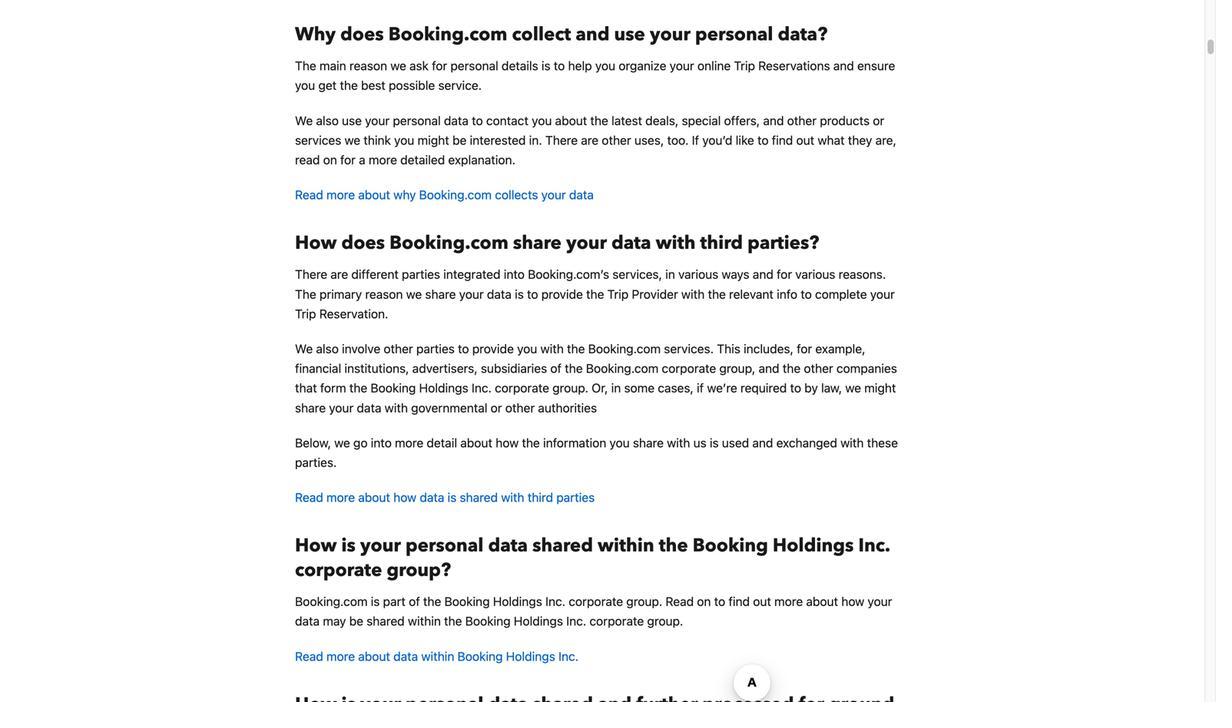 Task type: describe. For each thing, give the bounding box(es) containing it.
read inside booking.com and rentalcars.com—also part of the booking holdings inc. group of companies—jointly use your data to offer you ground transport services via the booking.com websites and apps (such as ). read more to understand the scope and limited nature of our joint responsibility.
[[518, 670, 547, 685]]

and down apps
[[721, 670, 742, 685]]

the inside below, we go into more detail about how the information you share with us is used and exchanged with these parties.
[[522, 313, 540, 328]]

websites
[[653, 651, 703, 665]]

read
[[295, 30, 320, 45]]

be inside booking.com is part of the booking holdings inc. corporate group. read on to find out more about how your data may be shared within the booking holdings inc. corporate group.
[[349, 492, 363, 506]]

you inside we also involve other parties to provide you with the booking.com services. this includes, for example, financial institutions, advertisers, subsidiaries of the booking.com corporate group, and the other companies that form the booking holdings inc. corporate group. or, in some cases, if we're required to by law, we might share your data with governmental or other authorities
[[517, 219, 537, 234]]

further
[[636, 570, 698, 595]]

exchanged
[[776, 313, 837, 328]]

some
[[624, 259, 655, 273]]

data inside booking.com is part of the booking holdings inc. corporate group. read on to find out more about how your data may be shared within the booking holdings inc. corporate group.
[[295, 492, 320, 506]]

0 vertical spatial third
[[700, 108, 743, 134]]

detailed
[[400, 30, 445, 45]]

into inside below, we go into more detail about how the information you share with us is used and exchanged with these parties.
[[371, 313, 392, 328]]

into inside the there are different parties integrated into booking.com's services, in various ways and for various reasons. the primary reason we share your data is to provide the trip provider with the relevant info to complete your trip reservation.
[[504, 145, 525, 160]]

we inside we also involve other parties to provide you with the booking.com services. this includes, for example, financial institutions, advertisers, subsidiaries of the booking.com corporate group, and the other companies that form the booking holdings inc. corporate group. or, in some cases, if we're required to by law, we might share your data with governmental or other authorities
[[845, 259, 861, 273]]

how for how is your personal data shared within the booking holdings inc. corporate group?
[[295, 411, 337, 436]]

how for how is your personal data shared and further processed for ground transport services?
[[295, 570, 337, 595]]

are,
[[876, 11, 897, 25]]

a
[[359, 30, 365, 45]]

ground inside how is your personal data shared and further processed for ground transport services?
[[829, 570, 894, 595]]

apps
[[730, 651, 757, 665]]

of inside booking.com is part of the booking holdings inc. corporate group. read on to find out more about how your data may be shared within the booking holdings inc. corporate group.
[[409, 472, 420, 487]]

of up via
[[543, 631, 554, 646]]

how for how does booking.com share your data with third parties?
[[295, 108, 337, 134]]

personal inside we also use your personal data to contact you about the latest deals, special offers, and other products or services we think you might be interested in. there are other uses, too. if you'd like to find out what they are, read on for a more detailed explanation.
[[393, 0, 441, 6]]

for inside we also use your personal data to contact you about the latest deals, special offers, and other products or services we think you might be interested in. there are other uses, too. if you'd like to find out what they are, read on for a more detailed explanation.
[[340, 30, 356, 45]]

we also use your personal data to contact you about the latest deals, special offers, and other products or services we think you might be interested in. there are other uses, too. if you'd like to find out what they are, read on for a more detailed explanation.
[[295, 0, 897, 45]]

institutions,
[[344, 239, 409, 254]]

or inside we also involve other parties to provide you with the booking.com services. this includes, for example, financial institutions, advertisers, subsidiaries of the booking.com corporate group, and the other companies that form the booking holdings inc. corporate group. or, in some cases, if we're required to by law, we might share your data with governmental or other authorities
[[491, 278, 502, 293]]

read for read more about data within booking holdings inc.
[[295, 527, 323, 542]]

required
[[741, 259, 787, 273]]

understand
[[596, 670, 659, 685]]

what
[[818, 11, 845, 25]]

more inside booking.com and rentalcars.com—also part of the booking holdings inc. group of companies—jointly use your data to offer you ground transport services via the booking.com websites and apps (such as ). read more to understand the scope and limited nature of our joint responsibility.
[[550, 670, 578, 685]]

advertisers,
[[412, 239, 478, 254]]

more inside we also use your personal data to contact you about the latest deals, special offers, and other products or services we think you might be interested in. there are other uses, too. if you'd like to find out what they are, read on for a more detailed explanation.
[[369, 30, 397, 45]]

2 various from the left
[[795, 145, 836, 160]]

cases,
[[658, 259, 694, 273]]

reservation.
[[319, 184, 388, 199]]

you up in.
[[532, 0, 552, 6]]

that
[[295, 259, 317, 273]]

like
[[736, 11, 754, 25]]

read more about how data is shared with third parties
[[295, 368, 595, 383]]

part inside booking.com and rentalcars.com—also part of the booking holdings inc. group of companies—jointly use your data to offer you ground transport services via the booking.com websites and apps (such as ). read more to understand the scope and limited nature of our joint responsibility.
[[517, 631, 540, 646]]

to inside booking.com is part of the booking holdings inc. corporate group. read on to find out more about how your data may be shared within the booking holdings inc. corporate group.
[[714, 472, 725, 487]]

provide inside we also involve other parties to provide you with the booking.com services. this includes, for example, financial institutions, advertisers, subsidiaries of the booking.com corporate group, and the other companies that form the booking holdings inc. corporate group. or, in some cases, if we're required to by law, we might share your data with governmental or other authorities
[[472, 219, 514, 234]]

other down latest
[[602, 11, 631, 25]]

out inside booking.com is part of the booking holdings inc. corporate group. read on to find out more about how your data may be shared within the booking holdings inc. corporate group.
[[753, 472, 771, 487]]

be inside we also use your personal data to contact you about the latest deals, special offers, and other products or services we think you might be interested in. there are other uses, too. if you'd like to find out what they are, read on for a more detailed explanation.
[[452, 11, 467, 25]]

holdings inside how is your personal data shared within the booking holdings inc. corporate group?
[[773, 411, 854, 436]]

personal for group?
[[406, 411, 484, 436]]

booking.com is part of the booking holdings inc. corporate group. read on to find out more about how your data may be shared within the booking holdings inc. corporate group.
[[295, 472, 892, 506]]

your inside we also use your personal data to contact you about the latest deals, special offers, and other products or services we think you might be interested in. there are other uses, too. if you'd like to find out what they are, read on for a more detailed explanation.
[[365, 0, 390, 6]]

scope
[[684, 670, 718, 685]]

primary
[[320, 165, 362, 179]]

think
[[364, 11, 391, 25]]

group?
[[387, 436, 451, 461]]

find inside booking.com is part of the booking holdings inc. corporate group. read on to find out more about how your data may be shared within the booking holdings inc. corporate group.
[[729, 472, 750, 487]]

read more about how data is shared with third parties link
[[295, 368, 595, 383]]

detail
[[427, 313, 457, 328]]

about inside below, we go into more detail about how the information you share with us is used and exchanged with these parties.
[[460, 313, 492, 328]]

explanation.
[[448, 30, 516, 45]]

might inside we also involve other parties to provide you with the booking.com services. this includes, for example, financial institutions, advertisers, subsidiaries of the booking.com corporate group, and the other companies that form the booking holdings inc. corporate group. or, in some cases, if we're required to by law, we might share your data with governmental or other authorities
[[864, 259, 896, 273]]

other down subsidiaries in the left of the page
[[505, 278, 535, 293]]

if
[[697, 259, 704, 273]]

on inside booking.com is part of the booking holdings inc. corporate group. read on to find out more about how your data may be shared within the booking holdings inc. corporate group.
[[697, 472, 711, 487]]

and inside below, we go into more detail about how the information you share with us is used and exchanged with these parties.
[[752, 313, 773, 328]]

within inside booking.com is part of the booking holdings inc. corporate group. read on to find out more about how your data may be shared within the booking holdings inc. corporate group.
[[408, 492, 441, 506]]

if
[[692, 11, 699, 25]]

services inside booking.com and rentalcars.com—also part of the booking holdings inc. group of companies—jointly use your data to offer you ground transport services via the booking.com websites and apps (such as ). read more to understand the scope and limited nature of our joint responsibility.
[[488, 651, 534, 665]]

they
[[848, 11, 872, 25]]

interested
[[470, 11, 526, 25]]

law,
[[821, 259, 842, 273]]

responsibility.
[[295, 690, 371, 702]]

about inside booking.com is part of the booking holdings inc. corporate group. read on to find out more about how your data may be shared within the booking holdings inc. corporate group.
[[806, 472, 838, 487]]

and down services?
[[371, 631, 392, 646]]

your inside how is your personal data shared within the booking holdings inc. corporate group?
[[360, 411, 401, 436]]

services,
[[613, 145, 662, 160]]

offer
[[337, 651, 364, 665]]

2 vertical spatial parties
[[556, 368, 595, 383]]

might inside we also use your personal data to contact you about the latest deals, special offers, and other products or services we think you might be interested in. there are other uses, too. if you'd like to find out what they are, read on for a more detailed explanation.
[[418, 11, 449, 25]]

also for involve
[[316, 219, 339, 234]]

and down "group"
[[706, 651, 727, 665]]

about inside we also use your personal data to contact you about the latest deals, special offers, and other products or services we think you might be interested in. there are other uses, too. if you'd like to find out what they are, read on for a more detailed explanation.
[[555, 0, 587, 6]]

your inside booking.com and rentalcars.com—also part of the booking holdings inc. group of companies—jointly use your data to offer you ground transport services via the booking.com websites and apps (such as ). read more to understand the scope and limited nature of our joint responsibility.
[[884, 631, 908, 646]]

also for use
[[316, 0, 339, 6]]

latest
[[612, 0, 642, 6]]

find inside we also use your personal data to contact you about the latest deals, special offers, and other products or services we think you might be interested in. there are other uses, too. if you'd like to find out what they are, read on for a more detailed explanation.
[[772, 11, 793, 25]]

as
[[795, 651, 807, 665]]

parties inside we also involve other parties to provide you with the booking.com services. this includes, for example, financial institutions, advertisers, subsidiaries of the booking.com corporate group, and the other companies that form the booking holdings inc. corporate group. or, in some cases, if we're required to by law, we might share your data with governmental or other authorities
[[416, 219, 455, 234]]

shared inside how is your personal data shared within the booking holdings inc. corporate group?
[[532, 411, 593, 436]]

info
[[777, 165, 798, 179]]

more inside below, we go into more detail about how the information you share with us is used and exchanged with these parties.
[[395, 313, 423, 328]]

too.
[[667, 11, 689, 25]]

limited
[[745, 670, 782, 685]]

products
[[820, 0, 870, 6]]

holdings inside booking.com and rentalcars.com—also part of the booking holdings inc. group of companies—jointly use your data to offer you ground transport services via the booking.com websites and apps (such as ). read more to understand the scope and limited nature of our joint responsibility.
[[627, 631, 676, 646]]

ways
[[722, 145, 750, 160]]

parties.
[[295, 333, 337, 348]]

1 various from the left
[[678, 145, 719, 160]]

example,
[[815, 219, 866, 234]]

for inside we also involve other parties to provide you with the booking.com services. this includes, for example, financial institutions, advertisers, subsidiaries of the booking.com corporate group, and the other companies that form the booking holdings inc. corporate group. or, in some cases, if we're required to by law, we might share your data with governmental or other authorities
[[797, 219, 812, 234]]

provide inside the there are different parties integrated into booking.com's services, in various ways and for various reasons. the primary reason we share your data is to provide the trip provider with the relevant info to complete your trip reservation.
[[541, 165, 583, 179]]

booking.com inside booking.com is part of the booking holdings inc. corporate group. read on to find out more about how your data may be shared within the booking holdings inc. corporate group.
[[295, 472, 368, 487]]

does
[[341, 108, 385, 134]]

data inside how is your personal data shared within the booking holdings inc. corporate group?
[[488, 411, 528, 436]]

read more about data within booking holdings inc. link
[[295, 527, 579, 542]]

group. inside we also involve other parties to provide you with the booking.com services. this includes, for example, financial institutions, advertisers, subsidiaries of the booking.com corporate group, and the other companies that form the booking holdings inc. corporate group. or, in some cases, if we're required to by law, we might share your data with governmental or other authorities
[[553, 259, 589, 273]]

how is your personal data shared within the booking holdings inc. corporate group?
[[295, 411, 890, 461]]

of left our
[[824, 670, 835, 685]]

these
[[867, 313, 898, 328]]

joint
[[860, 670, 884, 685]]

parties?
[[748, 108, 819, 134]]

we're
[[707, 259, 737, 273]]

data inside we also use your personal data to contact you about the latest deals, special offers, and other products or services we think you might be interested in. there are other uses, too. if you'd like to find out what they are, read on for a more detailed explanation.
[[444, 0, 469, 6]]

there inside we also use your personal data to contact you about the latest deals, special offers, and other products or services we think you might be interested in. there are other uses, too. if you'd like to find out what they are, read on for a more detailed explanation.
[[545, 11, 578, 25]]

booking.com's
[[528, 145, 609, 160]]

group
[[703, 631, 736, 646]]

other left the products
[[787, 0, 817, 6]]

contact
[[486, 0, 529, 6]]

special
[[682, 0, 721, 6]]

transport inside booking.com and rentalcars.com—also part of the booking holdings inc. group of companies—jointly use your data to offer you ground transport services via the booking.com websites and apps (such as ). read more to understand the scope and limited nature of our joint responsibility.
[[433, 651, 485, 665]]

in inside the there are different parties integrated into booking.com's services, in various ways and for various reasons. the primary reason we share your data is to provide the trip provider with the relevant info to complete your trip reservation.
[[665, 145, 675, 160]]

of up apps
[[739, 631, 750, 646]]

reason
[[365, 165, 403, 179]]

us
[[693, 313, 707, 328]]

below,
[[295, 313, 331, 328]]

group,
[[719, 239, 755, 254]]

we inside the there are different parties integrated into booking.com's services, in various ways and for various reasons. the primary reason we share your data is to provide the trip provider with the relevant info to complete your trip reservation.
[[406, 165, 422, 179]]

we for we also involve other parties to provide you with the booking.com services. this includes, for example, financial institutions, advertisers, subsidiaries of the booking.com corporate group, and the other companies that form the booking holdings inc. corporate group. or, in some cases, if we're required to by law, we might share your data with governmental or other authorities
[[295, 219, 313, 234]]

via
[[537, 651, 553, 665]]

governmental
[[411, 278, 487, 293]]

other up the "by"
[[804, 239, 833, 254]]

for inside the there are different parties integrated into booking.com's services, in various ways and for various reasons. the primary reason we share your data is to provide the trip provider with the relevant info to complete your trip reservation.
[[777, 145, 792, 160]]

share inside we also involve other parties to provide you with the booking.com services. this includes, for example, financial institutions, advertisers, subsidiaries of the booking.com corporate group, and the other companies that form the booking holdings inc. corporate group. or, in some cases, if we're required to by law, we might share your data with governmental or other authorities
[[295, 278, 326, 293]]

subsidiaries
[[481, 239, 547, 254]]

you'd
[[702, 11, 732, 25]]

may
[[323, 492, 346, 506]]

is inside below, we go into more detail about how the information you share with us is used and exchanged with these parties.
[[710, 313, 719, 328]]

complete
[[815, 165, 867, 179]]

and inside we also use your personal data to contact you about the latest deals, special offers, and other products or services we think you might be interested in. there are other uses, too. if you'd like to find out what they are, read on for a more detailed explanation.
[[763, 0, 784, 6]]

processed
[[703, 570, 794, 595]]

corporate inside how is your personal data shared within the booking holdings inc. corporate group?
[[295, 436, 382, 461]]

within inside how is your personal data shared within the booking holdings inc. corporate group?
[[598, 411, 654, 436]]

is inside the there are different parties integrated into booking.com's services, in various ways and for various reasons. the primary reason we share your data is to provide the trip provider with the relevant info to complete your trip reservation.
[[515, 165, 524, 179]]



Task type: locate. For each thing, give the bounding box(es) containing it.
the inside how is your personal data shared within the booking holdings inc. corporate group?
[[659, 411, 688, 436]]

transport down rentalcars.com—also
[[433, 651, 485, 665]]

for
[[340, 30, 356, 45], [777, 145, 792, 160], [797, 219, 812, 234], [799, 570, 824, 595]]

out
[[796, 11, 815, 25], [753, 472, 771, 487]]

0 horizontal spatial ground
[[390, 651, 430, 665]]

your inside how is your personal data shared and further processed for ground transport services?
[[360, 570, 401, 595]]

1 vertical spatial ground
[[390, 651, 430, 665]]

how does booking.com share your data with third parties?
[[295, 108, 819, 134]]

2 horizontal spatial how
[[841, 472, 865, 487]]

authorities
[[538, 278, 597, 293]]

1 vertical spatial how
[[393, 368, 417, 383]]

0 horizontal spatial part
[[383, 472, 406, 487]]

other up institutions,
[[384, 219, 413, 234]]

1 vertical spatial also
[[316, 219, 339, 234]]

read for read more about why booking.com collects your data
[[295, 65, 323, 80]]

).
[[507, 670, 515, 685]]

0 vertical spatial might
[[418, 11, 449, 25]]

read more about data within booking holdings inc.
[[295, 527, 579, 542]]

are inside we also use your personal data to contact you about the latest deals, special offers, and other products or services we think you might be interested in. there are other uses, too. if you'd like to find out what they are, read on for a more detailed explanation.
[[581, 11, 599, 25]]

about
[[555, 0, 587, 6], [358, 65, 390, 80], [460, 313, 492, 328], [358, 368, 390, 383], [806, 472, 838, 487], [358, 527, 390, 542]]

1 vertical spatial we
[[295, 219, 313, 234]]

0 horizontal spatial into
[[371, 313, 392, 328]]

of down group?
[[409, 472, 420, 487]]

also up "financial"
[[316, 219, 339, 234]]

1 horizontal spatial how
[[496, 313, 519, 328]]

there
[[545, 11, 578, 25], [295, 145, 327, 160]]

0 horizontal spatial are
[[331, 145, 348, 160]]

are right in.
[[581, 11, 599, 25]]

0 vertical spatial trip
[[607, 165, 629, 179]]

1 vertical spatial parties
[[416, 219, 455, 234]]

transport up offer on the bottom left
[[295, 595, 377, 620]]

and right offers,
[[763, 0, 784, 6]]

share inside below, we go into more detail about how the information you share with us is used and exchanged with these parties.
[[633, 313, 664, 328]]

and
[[763, 0, 784, 6], [753, 145, 774, 160], [759, 239, 779, 254], [752, 313, 773, 328], [598, 570, 632, 595], [371, 631, 392, 646], [706, 651, 727, 665], [721, 670, 742, 685]]

into right integrated
[[504, 145, 525, 160]]

0 vertical spatial part
[[383, 472, 406, 487]]

trip down the at top left
[[295, 184, 316, 199]]

booking inside we also involve other parties to provide you with the booking.com services. this includes, for example, financial institutions, advertisers, subsidiaries of the booking.com corporate group, and the other companies that form the booking holdings inc. corporate group. or, in some cases, if we're required to by law, we might share your data with governmental or other authorities
[[371, 259, 416, 273]]

used
[[722, 313, 749, 328]]

2 vertical spatial personal
[[406, 570, 484, 595]]

third
[[700, 108, 743, 134], [528, 368, 553, 383]]

you right information
[[610, 313, 630, 328]]

we up "financial"
[[295, 219, 313, 234]]

0 horizontal spatial or
[[491, 278, 502, 293]]

services?
[[382, 595, 464, 620]]

personal inside how is your personal data shared within the booking holdings inc. corporate group?
[[406, 411, 484, 436]]

are
[[581, 11, 599, 25], [331, 145, 348, 160]]

financial
[[295, 239, 341, 254]]

0 vertical spatial in
[[665, 145, 675, 160]]

1 vertical spatial personal
[[406, 411, 484, 436]]

1 horizontal spatial are
[[581, 11, 599, 25]]

read more about why booking.com collects your data
[[295, 65, 594, 80]]

0 vertical spatial into
[[504, 145, 525, 160]]

0 horizontal spatial trip
[[295, 184, 316, 199]]

1 horizontal spatial or
[[873, 0, 884, 6]]

1 horizontal spatial use
[[861, 631, 881, 646]]

1 horizontal spatial be
[[452, 11, 467, 25]]

2 we from the top
[[295, 219, 313, 234]]

we inside we also use your personal data to contact you about the latest deals, special offers, and other products or services we think you might be interested in. there are other uses, too. if you'd like to find out what they are, read on for a more detailed explanation.
[[345, 11, 360, 25]]

booking.com and rentalcars.com—also part of the booking holdings inc. group of companies—jointly use your data to offer you ground transport services via the booking.com websites and apps (such as ). read more to understand the scope and limited nature of our joint responsibility.
[[295, 631, 908, 702]]

share inside the there are different parties integrated into booking.com's services, in various ways and for various reasons. the primary reason we share your data is to provide the trip provider with the relevant info to complete your trip reservation.
[[425, 165, 456, 179]]

within up read more about data within booking holdings inc.
[[408, 492, 441, 506]]

shared inside booking.com is part of the booking holdings inc. corporate group. read on to find out more about how your data may be shared within the booking holdings inc. corporate group.
[[367, 492, 405, 506]]

how inside how is your personal data shared within the booking holdings inc. corporate group?
[[295, 411, 337, 436]]

into right go
[[371, 313, 392, 328]]

our
[[839, 670, 857, 685]]

1 vertical spatial on
[[697, 472, 711, 487]]

for right includes,
[[797, 219, 812, 234]]

0 horizontal spatial provide
[[472, 219, 514, 234]]

be
[[452, 11, 467, 25], [349, 492, 363, 506]]

offers,
[[724, 0, 760, 6]]

0 horizontal spatial various
[[678, 145, 719, 160]]

parties down below, we go into more detail about how the information you share with us is used and exchanged with these parties.
[[556, 368, 595, 383]]

0 vertical spatial also
[[316, 0, 339, 6]]

more
[[369, 30, 397, 45], [326, 65, 355, 80], [395, 313, 423, 328], [326, 368, 355, 383], [774, 472, 803, 487], [326, 527, 355, 542], [550, 670, 578, 685]]

and right used
[[752, 313, 773, 328]]

companies
[[837, 239, 897, 254]]

use up a
[[342, 0, 362, 6]]

0 vertical spatial personal
[[393, 0, 441, 6]]

1 horizontal spatial transport
[[433, 651, 485, 665]]

personal down read more about data within booking holdings inc.
[[406, 570, 484, 595]]

within up booking.com is part of the booking holdings inc. corporate group. read on to find out more about how your data may be shared within the booking holdings inc. corporate group. on the bottom of page
[[598, 411, 654, 436]]

provide down booking.com's
[[541, 165, 583, 179]]

2 vertical spatial group.
[[647, 492, 683, 506]]

1 vertical spatial might
[[864, 259, 896, 273]]

0 vertical spatial within
[[598, 411, 654, 436]]

to
[[472, 0, 483, 6], [758, 11, 769, 25], [527, 165, 538, 179], [801, 165, 812, 179], [458, 219, 469, 234], [790, 259, 801, 273], [714, 472, 725, 487], [323, 651, 334, 665], [582, 670, 593, 685]]

1 horizontal spatial on
[[697, 472, 711, 487]]

holdings inside we also involve other parties to provide you with the booking.com services. this includes, for example, financial institutions, advertisers, subsidiaries of the booking.com corporate group, and the other companies that form the booking holdings inc. corporate group. or, in some cases, if we're required to by law, we might share your data with governmental or other authorities
[[419, 259, 468, 273]]

inc. inside how is your personal data shared within the booking holdings inc. corporate group?
[[858, 411, 890, 436]]

how
[[295, 108, 337, 134], [295, 411, 337, 436], [295, 570, 337, 595]]

0 vertical spatial group.
[[553, 259, 589, 273]]

booking inside booking.com and rentalcars.com—also part of the booking holdings inc. group of companies—jointly use your data to offer you ground transport services via the booking.com websites and apps (such as ). read more to understand the scope and limited nature of our joint responsibility.
[[579, 631, 624, 646]]

might
[[418, 11, 449, 25], [864, 259, 896, 273]]

1 vertical spatial out
[[753, 472, 771, 487]]

0 vertical spatial find
[[772, 11, 793, 25]]

1 vertical spatial are
[[331, 145, 348, 160]]

1 vertical spatial find
[[729, 472, 750, 487]]

go
[[353, 313, 368, 328]]

various
[[678, 145, 719, 160], [795, 145, 836, 160]]

your inside we also involve other parties to provide you with the booking.com services. this includes, for example, financial institutions, advertisers, subsidiaries of the booking.com corporate group, and the other companies that form the booking holdings inc. corporate group. or, in some cases, if we're required to by law, we might share your data with governmental or other authorities
[[329, 278, 354, 293]]

0 vertical spatial or
[[873, 0, 884, 6]]

why
[[393, 65, 416, 80]]

how is your personal data shared and further processed for ground transport services?
[[295, 570, 894, 620]]

1 vertical spatial transport
[[433, 651, 485, 665]]

how inside below, we go into more detail about how the information you share with us is used and exchanged with these parties.
[[496, 313, 519, 328]]

0 horizontal spatial find
[[729, 472, 750, 487]]

1 vertical spatial provide
[[472, 219, 514, 234]]

we also involve other parties to provide you with the booking.com services. this includes, for example, financial institutions, advertisers, subsidiaries of the booking.com corporate group, and the other companies that form the booking holdings inc. corporate group. or, in some cases, if we're required to by law, we might share your data with governmental or other authorities
[[295, 219, 897, 293]]

be right may
[[349, 492, 363, 506]]

provider
[[632, 165, 678, 179]]

also inside we also involve other parties to provide you with the booking.com services. this includes, for example, financial institutions, advertisers, subsidiaries of the booking.com corporate group, and the other companies that form the booking holdings inc. corporate group. or, in some cases, if we're required to by law, we might share your data with governmental or other authorities
[[316, 219, 339, 234]]

use inside we also use your personal data to contact you about the latest deals, special offers, and other products or services we think you might be interested in. there are other uses, too. if you'd like to find out what they are, read on for a more detailed explanation.
[[342, 0, 362, 6]]

booking inside how is your personal data shared within the booking holdings inc. corporate group?
[[693, 411, 768, 436]]

information
[[543, 313, 606, 328]]

read
[[295, 65, 323, 80], [295, 368, 323, 383], [666, 472, 694, 487], [295, 527, 323, 542], [518, 670, 547, 685]]

we up a
[[345, 11, 360, 25]]

nature
[[785, 670, 821, 685]]

in up provider
[[665, 145, 675, 160]]

on inside we also use your personal data to contact you about the latest deals, special offers, and other products or services we think you might be interested in. there are other uses, too. if you'd like to find out what they are, read on for a more detailed explanation.
[[323, 30, 337, 45]]

there inside the there are different parties integrated into booking.com's services, in various ways and for various reasons. the primary reason we share your data is to provide the trip provider with the relevant info to complete your trip reservation.
[[295, 145, 327, 160]]

1 horizontal spatial there
[[545, 11, 578, 25]]

various left the ways
[[678, 145, 719, 160]]

0 horizontal spatial third
[[528, 368, 553, 383]]

1 horizontal spatial provide
[[541, 165, 583, 179]]

is inside booking.com is part of the booking holdings inc. corporate group. read on to find out more about how your data may be shared within the booking holdings inc. corporate group.
[[371, 472, 380, 487]]

read inside booking.com is part of the booking holdings inc. corporate group. read on to find out more about how your data may be shared within the booking holdings inc. corporate group.
[[666, 472, 694, 487]]

you
[[532, 0, 552, 6], [394, 11, 414, 25], [517, 219, 537, 234], [610, 313, 630, 328], [367, 651, 387, 665]]

or inside we also use your personal data to contact you about the latest deals, special offers, and other products or services we think you might be interested in. there are other uses, too. if you'd like to find out what they are, read on for a more detailed explanation.
[[873, 0, 884, 6]]

corporate
[[662, 239, 716, 254], [495, 259, 549, 273], [295, 436, 382, 461], [569, 472, 623, 487], [590, 492, 644, 506]]

0 vertical spatial how
[[295, 108, 337, 134]]

or down subsidiaries in the left of the page
[[491, 278, 502, 293]]

data inside how is your personal data shared and further processed for ground transport services?
[[488, 570, 528, 595]]

services up ).
[[488, 651, 534, 665]]

within
[[598, 411, 654, 436], [408, 492, 441, 506], [421, 527, 454, 542]]

you up subsidiaries in the left of the page
[[517, 219, 537, 234]]

how inside how is your personal data shared and further processed for ground transport services?
[[295, 570, 337, 595]]

1 horizontal spatial various
[[795, 145, 836, 160]]

use up joint
[[861, 631, 881, 646]]

data inside booking.com and rentalcars.com—also part of the booking holdings inc. group of companies—jointly use your data to offer you ground transport services via the booking.com websites and apps (such as ). read more to understand the scope and limited nature of our joint responsibility.
[[295, 651, 320, 665]]

read more about why booking.com collects your data link
[[295, 65, 594, 80]]

personal for services?
[[406, 570, 484, 595]]

services inside we also use your personal data to contact you about the latest deals, special offers, and other products or services we think you might be interested in. there are other uses, too. if you'd like to find out what they are, read on for a more detailed explanation.
[[295, 11, 341, 25]]

1 vertical spatial third
[[528, 368, 553, 383]]

1 vertical spatial or
[[491, 278, 502, 293]]

with
[[656, 108, 696, 134], [681, 165, 705, 179], [541, 219, 564, 234], [385, 278, 408, 293], [667, 313, 690, 328], [841, 313, 864, 328], [501, 368, 524, 383]]

0 horizontal spatial might
[[418, 11, 449, 25]]

share left us
[[633, 313, 664, 328]]

1 vertical spatial how
[[295, 411, 337, 436]]

part
[[383, 472, 406, 487], [517, 631, 540, 646]]

1 vertical spatial into
[[371, 313, 392, 328]]

we inside we also use your personal data to contact you about the latest deals, special offers, and other products or services we think you might be interested in. there are other uses, too. if you'd like to find out what they are, read on for a more detailed explanation.
[[295, 0, 313, 6]]

in.
[[529, 11, 542, 25]]

part down group?
[[383, 472, 406, 487]]

there right in.
[[545, 11, 578, 25]]

booking.com
[[419, 65, 492, 80], [390, 108, 509, 134], [588, 219, 661, 234], [586, 239, 659, 254], [295, 472, 368, 487], [295, 631, 368, 646], [577, 651, 650, 665]]

and inside we also involve other parties to provide you with the booking.com services. this includes, for example, financial institutions, advertisers, subsidiaries of the booking.com corporate group, and the other companies that form the booking holdings inc. corporate group. or, in some cases, if we're required to by law, we might share your data with governmental or other authorities
[[759, 239, 779, 254]]

0 vertical spatial provide
[[541, 165, 583, 179]]

use inside booking.com and rentalcars.com—also part of the booking holdings inc. group of companies—jointly use your data to offer you ground transport services via the booking.com websites and apps (such as ). read more to understand the scope and limited nature of our joint responsibility.
[[861, 631, 881, 646]]

of
[[550, 239, 562, 254], [409, 472, 420, 487], [543, 631, 554, 646], [739, 631, 750, 646], [824, 670, 835, 685]]

1 also from the top
[[316, 0, 339, 6]]

might up detailed
[[418, 11, 449, 25]]

we inside we also involve other parties to provide you with the booking.com services. this includes, for example, financial institutions, advertisers, subsidiaries of the booking.com corporate group, and the other companies that form the booking holdings inc. corporate group. or, in some cases, if we're required to by law, we might share your data with governmental or other authorities
[[295, 219, 313, 234]]

we for we also use your personal data to contact you about the latest deals, special offers, and other products or services we think you might be interested in. there are other uses, too. if you'd like to find out what they are, read on for a more detailed explanation.
[[295, 0, 313, 6]]

various up complete
[[795, 145, 836, 160]]

third up the ways
[[700, 108, 743, 134]]

with inside the there are different parties integrated into booking.com's services, in various ways and for various reasons. the primary reason we share your data is to provide the trip provider with the relevant info to complete your trip reservation.
[[681, 165, 705, 179]]

0 vertical spatial use
[[342, 0, 362, 6]]

data
[[444, 0, 469, 6], [569, 65, 594, 80], [612, 108, 651, 134], [487, 165, 512, 179], [357, 278, 381, 293], [420, 368, 444, 383], [488, 411, 528, 436], [295, 492, 320, 506], [393, 527, 418, 542], [488, 570, 528, 595], [295, 651, 320, 665]]

the
[[590, 0, 608, 6], [586, 165, 604, 179], [708, 165, 726, 179], [567, 219, 585, 234], [565, 239, 583, 254], [783, 239, 801, 254], [349, 259, 367, 273], [522, 313, 540, 328], [659, 411, 688, 436], [423, 472, 441, 487], [444, 492, 462, 506], [557, 631, 575, 646], [556, 651, 574, 665], [663, 670, 681, 685]]

1 vertical spatial trip
[[295, 184, 316, 199]]

shared
[[460, 368, 498, 383], [532, 411, 593, 436], [367, 492, 405, 506], [532, 570, 593, 595]]

shared inside how is your personal data shared and further processed for ground transport services?
[[532, 570, 593, 595]]

in right the or,
[[611, 259, 621, 273]]

deals,
[[646, 0, 679, 6]]

parties up reason
[[402, 145, 440, 160]]

third down information
[[528, 368, 553, 383]]

we right law,
[[845, 259, 861, 273]]

transport inside how is your personal data shared and further processed for ground transport services?
[[295, 595, 377, 620]]

personal inside how is your personal data shared and further processed for ground transport services?
[[406, 570, 484, 595]]

(such
[[760, 651, 791, 665]]

services
[[295, 11, 341, 25], [488, 651, 534, 665]]

0 vertical spatial transport
[[295, 595, 377, 620]]

of up authorities
[[550, 239, 562, 254]]

is inside how is your personal data shared and further processed for ground transport services?
[[341, 570, 356, 595]]

is inside how is your personal data shared within the booking holdings inc. corporate group?
[[341, 411, 356, 436]]

2 vertical spatial within
[[421, 527, 454, 542]]

relevant
[[729, 165, 774, 179]]

more inside booking.com is part of the booking holdings inc. corporate group. read on to find out more about how your data may be shared within the booking holdings inc. corporate group.
[[774, 472, 803, 487]]

also inside we also use your personal data to contact you about the latest deals, special offers, and other products or services we think you might be interested in. there are other uses, too. if you'd like to find out what they are, read on for a more detailed explanation.
[[316, 0, 339, 6]]

ground
[[829, 570, 894, 595], [390, 651, 430, 665]]

1 vertical spatial group.
[[626, 472, 662, 487]]

data inside the there are different parties integrated into booking.com's services, in various ways and for various reasons. the primary reason we share your data is to provide the trip provider with the relevant info to complete your trip reservation.
[[487, 165, 512, 179]]

services up read
[[295, 11, 341, 25]]

services.
[[664, 219, 714, 234]]

1 horizontal spatial ground
[[829, 570, 894, 595]]

includes,
[[744, 219, 794, 234]]

how
[[496, 313, 519, 328], [393, 368, 417, 383], [841, 472, 865, 487]]

1 vertical spatial services
[[488, 651, 534, 665]]

we up read
[[295, 0, 313, 6]]

1 vertical spatial be
[[349, 492, 363, 506]]

part up via
[[517, 631, 540, 646]]

the
[[295, 165, 316, 179]]

parties
[[402, 145, 440, 160], [416, 219, 455, 234], [556, 368, 595, 383]]

for up info
[[777, 145, 792, 160]]

provide up subsidiaries in the left of the page
[[472, 219, 514, 234]]

into
[[504, 145, 525, 160], [371, 313, 392, 328]]

below, we go into more detail about how the information you share with us is used and exchanged with these parties.
[[295, 313, 898, 348]]

0 vertical spatial are
[[581, 11, 599, 25]]

1 how from the top
[[295, 108, 337, 134]]

this
[[717, 219, 741, 234]]

1 horizontal spatial in
[[665, 145, 675, 160]]

reasons.
[[839, 145, 886, 160]]

different
[[351, 145, 399, 160]]

we right reason
[[406, 165, 422, 179]]

personal down read more about how data is shared with third parties link
[[406, 411, 484, 436]]

1 horizontal spatial might
[[864, 259, 896, 273]]

1 vertical spatial use
[[861, 631, 881, 646]]

parties inside the there are different parties integrated into booking.com's services, in various ways and for various reasons. the primary reason we share your data is to provide the trip provider with the relevant info to complete your trip reservation.
[[402, 145, 440, 160]]

or
[[873, 0, 884, 6], [491, 278, 502, 293]]

0 horizontal spatial in
[[611, 259, 621, 273]]

personal up detailed
[[393, 0, 441, 6]]

of inside we also involve other parties to provide you with the booking.com services. this includes, for example, financial institutions, advertisers, subsidiaries of the booking.com corporate group, and the other companies that form the booking holdings inc. corporate group. or, in some cases, if we're required to by law, we might share your data with governmental or other authorities
[[550, 239, 562, 254]]

parties up advertisers,
[[416, 219, 455, 234]]

on
[[323, 30, 337, 45], [697, 472, 711, 487]]

or,
[[592, 259, 608, 273]]

booking
[[371, 259, 416, 273], [693, 411, 768, 436], [445, 472, 490, 487], [465, 492, 511, 506], [458, 527, 503, 542], [579, 631, 624, 646]]

1 vertical spatial there
[[295, 145, 327, 160]]

how inside booking.com is part of the booking holdings inc. corporate group. read on to find out more about how your data may be shared within the booking holdings inc. corporate group.
[[841, 472, 865, 487]]

share
[[513, 108, 562, 134], [425, 165, 456, 179], [295, 278, 326, 293], [633, 313, 664, 328]]

for up companies—jointly
[[799, 570, 824, 595]]

might down "companies"
[[864, 259, 896, 273]]

in inside we also involve other parties to provide you with the booking.com services. this includes, for example, financial institutions, advertisers, subsidiaries of the booking.com corporate group, and the other companies that form the booking holdings inc. corporate group. or, in some cases, if we're required to by law, we might share your data with governmental or other authorities
[[611, 259, 621, 273]]

you right offer on the bottom left
[[367, 651, 387, 665]]

out inside we also use your personal data to contact you about the latest deals, special offers, and other products or services we think you might be interested in. there are other uses, too. if you'd like to find out what they are, read on for a more detailed explanation.
[[796, 11, 815, 25]]

you inside booking.com and rentalcars.com—also part of the booking holdings inc. group of companies—jointly use your data to offer you ground transport services via the booking.com websites and apps (such as ). read more to understand the scope and limited nature of our joint responsibility.
[[367, 651, 387, 665]]

you up detailed
[[394, 11, 414, 25]]

0 vertical spatial on
[[323, 30, 337, 45]]

0 horizontal spatial services
[[295, 11, 341, 25]]

0 vertical spatial we
[[295, 0, 313, 6]]

and inside how is your personal data shared and further processed for ground transport services?
[[598, 570, 632, 595]]

0 vertical spatial services
[[295, 11, 341, 25]]

1 vertical spatial within
[[408, 492, 441, 506]]

0 vertical spatial parties
[[402, 145, 440, 160]]

and inside the there are different parties integrated into booking.com's services, in various ways and for various reasons. the primary reason we share your data is to provide the trip provider with the relevant info to complete your trip reservation.
[[753, 145, 774, 160]]

your inside booking.com is part of the booking holdings inc. corporate group. read on to find out more about how your data may be shared within the booking holdings inc. corporate group.
[[868, 472, 892, 487]]

inc. inside we also involve other parties to provide you with the booking.com services. this includes, for example, financial institutions, advertisers, subsidiaries of the booking.com corporate group, and the other companies that form the booking holdings inc. corporate group. or, in some cases, if we're required to by law, we might share your data with governmental or other authorities
[[472, 259, 492, 273]]

be up the explanation. at the left of page
[[452, 11, 467, 25]]

you inside below, we go into more detail about how the information you share with us is used and exchanged with these parties.
[[610, 313, 630, 328]]

use
[[342, 0, 362, 6], [861, 631, 881, 646]]

2 how from the top
[[295, 411, 337, 436]]

1 horizontal spatial into
[[504, 145, 525, 160]]

0 horizontal spatial on
[[323, 30, 337, 45]]

we
[[345, 11, 360, 25], [406, 165, 422, 179], [845, 259, 861, 273], [334, 313, 350, 328]]

collects
[[495, 65, 538, 80]]

companies—jointly
[[753, 631, 857, 646]]

1 vertical spatial part
[[517, 631, 540, 646]]

2 vertical spatial how
[[295, 570, 337, 595]]

for inside how is your personal data shared and further processed for ground transport services?
[[799, 570, 824, 595]]

or up are,
[[873, 0, 884, 6]]

integrated
[[443, 145, 501, 160]]

inc. inside booking.com and rentalcars.com—also part of the booking holdings inc. group of companies—jointly use your data to offer you ground transport services via the booking.com websites and apps (such as ). read more to understand the scope and limited nature of our joint responsibility.
[[680, 631, 700, 646]]

0 horizontal spatial out
[[753, 472, 771, 487]]

read for read more about how data is shared with third parties
[[295, 368, 323, 383]]

3 how from the top
[[295, 570, 337, 595]]

the inside we also use your personal data to contact you about the latest deals, special offers, and other products or services we think you might be interested in. there are other uses, too. if you'd like to find out what they are, read on for a more detailed explanation.
[[590, 0, 608, 6]]

trip down services,
[[607, 165, 629, 179]]

2 vertical spatial how
[[841, 472, 865, 487]]

also
[[316, 0, 339, 6], [316, 219, 339, 234]]

share up booking.com's
[[513, 108, 562, 134]]

1 horizontal spatial part
[[517, 631, 540, 646]]

and left further
[[598, 570, 632, 595]]

is
[[515, 165, 524, 179], [710, 313, 719, 328], [448, 368, 457, 383], [341, 411, 356, 436], [371, 472, 380, 487], [341, 570, 356, 595]]

1 horizontal spatial out
[[796, 11, 815, 25]]

personal
[[393, 0, 441, 6], [406, 411, 484, 436], [406, 570, 484, 595]]

part inside booking.com is part of the booking holdings inc. corporate group. read on to find out more about how your data may be shared within the booking holdings inc. corporate group.
[[383, 472, 406, 487]]

0 horizontal spatial how
[[393, 368, 417, 383]]

and up relevant
[[753, 145, 774, 160]]

ground inside booking.com and rentalcars.com—also part of the booking holdings inc. group of companies—jointly use your data to offer you ground transport services via the booking.com websites and apps (such as ). read more to understand the scope and limited nature of our joint responsibility.
[[390, 651, 430, 665]]

share down integrated
[[425, 165, 456, 179]]

also up read
[[316, 0, 339, 6]]

0 horizontal spatial use
[[342, 0, 362, 6]]

0 vertical spatial how
[[496, 313, 519, 328]]

0 horizontal spatial be
[[349, 492, 363, 506]]

there up the at top left
[[295, 145, 327, 160]]

1 horizontal spatial trip
[[607, 165, 629, 179]]

1 horizontal spatial services
[[488, 651, 534, 665]]

0 vertical spatial out
[[796, 11, 815, 25]]

2 also from the top
[[316, 219, 339, 234]]

1 vertical spatial in
[[611, 259, 621, 273]]

0 horizontal spatial transport
[[295, 595, 377, 620]]

there are different parties integrated into booking.com's services, in various ways and for various reasons. the primary reason we share your data is to provide the trip provider with the relevant info to complete your trip reservation.
[[295, 145, 895, 199]]

we inside below, we go into more detail about how the information you share with us is used and exchanged with these parties.
[[334, 313, 350, 328]]

0 horizontal spatial there
[[295, 145, 327, 160]]

and down includes,
[[759, 239, 779, 254]]

0 vertical spatial be
[[452, 11, 467, 25]]

1 horizontal spatial find
[[772, 11, 793, 25]]

for left a
[[340, 30, 356, 45]]

share down the that
[[295, 278, 326, 293]]

we left go
[[334, 313, 350, 328]]

1 horizontal spatial third
[[700, 108, 743, 134]]

within up services?
[[421, 527, 454, 542]]

0 vertical spatial ground
[[829, 570, 894, 595]]

are inside the there are different parties integrated into booking.com's services, in various ways and for various reasons. the primary reason we share your data is to provide the trip provider with the relevant info to complete your trip reservation.
[[331, 145, 348, 160]]

are up "primary"
[[331, 145, 348, 160]]

1 we from the top
[[295, 0, 313, 6]]

0 vertical spatial there
[[545, 11, 578, 25]]

involve
[[342, 219, 380, 234]]



Task type: vqa. For each thing, say whether or not it's contained in the screenshot.
out inside the WE ALSO USE YOUR PERSONAL DATA TO CONTACT YOU ABOUT THE LATEST DEALS, SPECIAL OFFERS, AND OTHER PRODUCTS OR SERVICES WE THINK YOU MIGHT BE INTERESTED IN. THERE ARE OTHER USES, TOO. IF YOU'D LIKE TO FIND OUT WHAT THEY ARE, READ ON FOR A MORE DETAILED EXPLANATION.
yes



